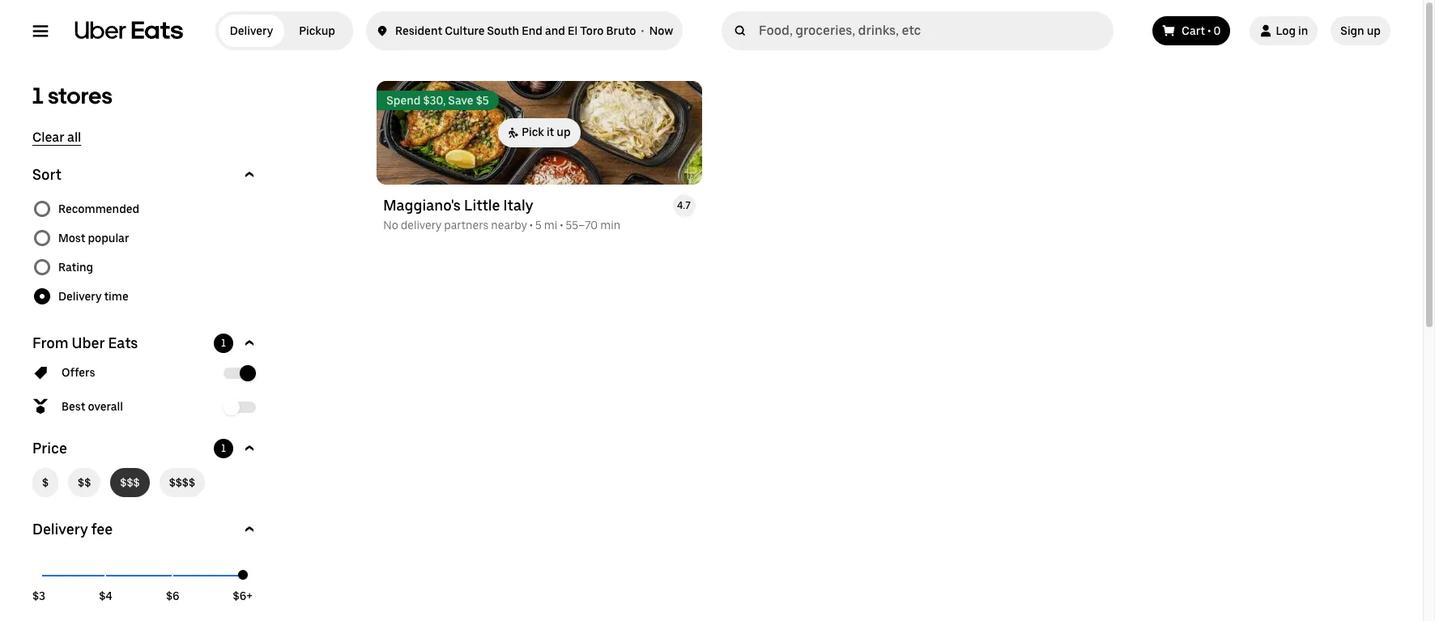 Task type: describe. For each thing, give the bounding box(es) containing it.
resident
[[395, 24, 442, 37]]

price
[[32, 440, 67, 457]]

in
[[1299, 24, 1309, 37]]

delivery fee button
[[32, 520, 259, 540]]

option group containing recommended
[[32, 194, 259, 311]]

cart
[[1182, 24, 1205, 37]]

$ button
[[32, 468, 58, 497]]

pickup
[[299, 24, 335, 37]]

$$$
[[120, 476, 140, 489]]

$3
[[32, 590, 45, 603]]

1 for from uber eats
[[221, 338, 226, 349]]

cart • 0
[[1182, 24, 1221, 37]]

toro
[[580, 24, 604, 37]]

sign up link
[[1331, 16, 1391, 45]]

up
[[1367, 24, 1381, 37]]

Pickup radio
[[284, 15, 350, 47]]

popular
[[88, 232, 129, 245]]

1 • from the left
[[641, 24, 644, 37]]

$$
[[78, 476, 91, 489]]

Delivery radio
[[219, 15, 284, 47]]

$$$$
[[169, 476, 195, 489]]

log
[[1276, 24, 1296, 37]]

uber
[[72, 335, 105, 352]]

bruto
[[606, 24, 636, 37]]

from
[[32, 335, 69, 352]]

best overall
[[62, 400, 123, 413]]

clear all button
[[32, 130, 81, 146]]

delivery fee
[[32, 521, 113, 538]]

offers
[[62, 366, 95, 379]]

$$$$ button
[[159, 468, 205, 497]]



Task type: vqa. For each thing, say whether or not it's contained in the screenshot.
CART
yes



Task type: locate. For each thing, give the bounding box(es) containing it.
fee
[[91, 521, 113, 538]]

1 stores
[[32, 82, 112, 109]]

2 vertical spatial delivery
[[32, 521, 88, 538]]

most
[[58, 232, 85, 245]]

0 vertical spatial delivery
[[230, 24, 273, 37]]

0
[[1214, 24, 1221, 37]]

all
[[67, 130, 81, 145]]

deliver to image
[[376, 21, 389, 41]]

delivery for delivery
[[230, 24, 273, 37]]

overall
[[88, 400, 123, 413]]

$6
[[166, 590, 179, 603]]

•
[[641, 24, 644, 37], [1208, 24, 1211, 37]]

main navigation menu image
[[32, 23, 49, 39]]

delivery down rating
[[58, 290, 102, 303]]

delivery
[[230, 24, 273, 37], [58, 290, 102, 303], [32, 521, 88, 538]]

end
[[522, 24, 543, 37]]

log in link
[[1250, 16, 1318, 45]]

delivery time
[[58, 290, 129, 303]]

• left now
[[641, 24, 644, 37]]

$$$ button
[[110, 468, 150, 497]]

culture
[[445, 24, 485, 37]]

1 vertical spatial delivery
[[58, 290, 102, 303]]

delivery left "fee"
[[32, 521, 88, 538]]

best
[[62, 400, 85, 413]]

most popular
[[58, 232, 129, 245]]

0 vertical spatial 1
[[32, 82, 44, 109]]

now
[[649, 24, 673, 37]]

el
[[568, 24, 578, 37]]

1 horizontal spatial •
[[1208, 24, 1211, 37]]

resident culture south end and el toro bruto • now
[[395, 24, 673, 37]]

2 vertical spatial 1
[[221, 443, 226, 454]]

1 for price
[[221, 443, 226, 454]]

clear
[[32, 130, 64, 145]]

delivery inside radio
[[230, 24, 273, 37]]

and
[[545, 24, 565, 37]]

0 horizontal spatial •
[[641, 24, 644, 37]]

Food, groceries, drinks, etc text field
[[759, 23, 1107, 39]]

rating
[[58, 261, 93, 274]]

stores
[[48, 82, 112, 109]]

$$ button
[[68, 468, 101, 497]]

1 vertical spatial 1
[[221, 338, 226, 349]]

option group
[[32, 194, 259, 311]]

2 • from the left
[[1208, 24, 1211, 37]]

sign
[[1341, 24, 1365, 37]]

eats
[[108, 335, 138, 352]]

uber eats home image
[[75, 21, 183, 41]]

sort button
[[32, 165, 259, 185]]

$
[[42, 476, 49, 489]]

$4
[[99, 590, 112, 603]]

recommended
[[58, 203, 139, 215]]

sort
[[32, 166, 62, 183]]

south
[[487, 24, 519, 37]]

sign up
[[1341, 24, 1381, 37]]

delivery for delivery fee
[[32, 521, 88, 538]]

1
[[32, 82, 44, 109], [221, 338, 226, 349], [221, 443, 226, 454]]

time
[[104, 290, 129, 303]]

from uber eats
[[32, 335, 138, 352]]

delivery for delivery time
[[58, 290, 102, 303]]

$6+
[[233, 590, 253, 603]]

delivery inside button
[[32, 521, 88, 538]]

delivery left pickup
[[230, 24, 273, 37]]

log in
[[1276, 24, 1309, 37]]

clear all
[[32, 130, 81, 145]]

• left '0'
[[1208, 24, 1211, 37]]



